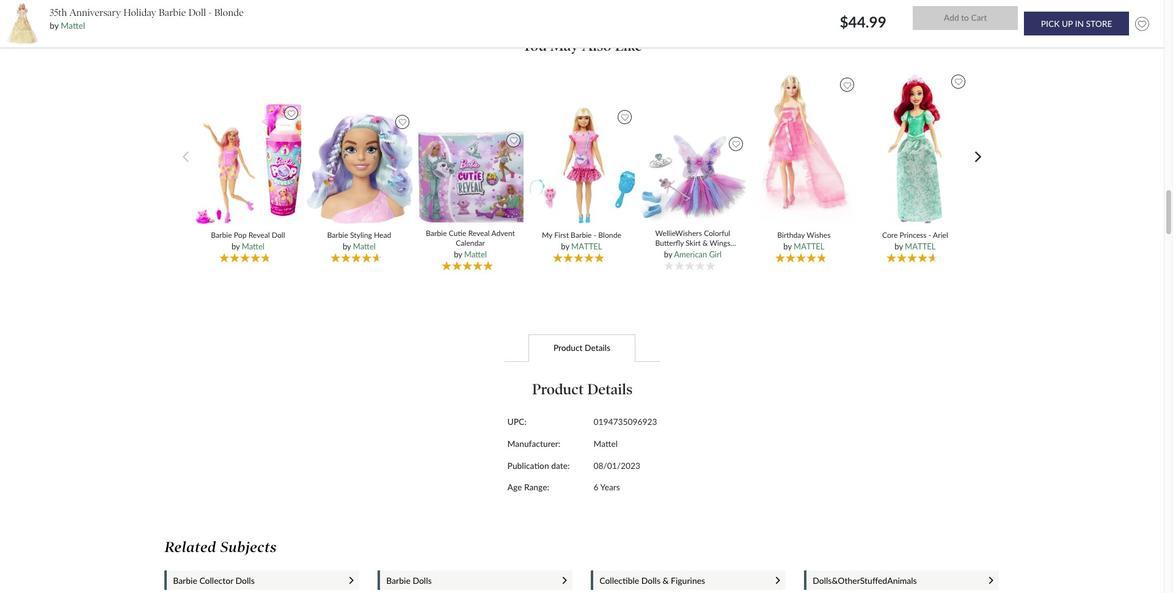 Task type: vqa. For each thing, say whether or not it's contained in the screenshot.


Task type: locate. For each thing, give the bounding box(es) containing it.
core princess - ariel link
[[870, 230, 961, 240]]

blonde inside my first barbie - blonde by mattel
[[599, 230, 622, 240]]

advent
[[492, 229, 515, 238]]

doll
[[189, 7, 206, 18], [272, 230, 285, 240]]

0 horizontal spatial mattel
[[572, 242, 603, 251]]

1 mattel link from the left
[[572, 242, 603, 251]]

butterfly
[[656, 238, 684, 247]]

0 vertical spatial doll
[[189, 7, 206, 18]]

2 horizontal spatial mattel
[[906, 242, 936, 251]]

mattel down barbie pop reveal doll link
[[242, 242, 265, 251]]

reveal inside barbie pop reveal doll by mattel
[[249, 230, 270, 240]]

1 horizontal spatial blonde
[[599, 230, 622, 240]]

2 horizontal spatial -
[[929, 230, 932, 240]]

None submit
[[913, 6, 1019, 30], [1025, 12, 1130, 36], [913, 6, 1019, 30], [1025, 12, 1130, 36]]

my
[[542, 230, 553, 240]]

reveal right pop
[[249, 230, 270, 240]]

1 vertical spatial blonde
[[599, 230, 622, 240]]

1 vertical spatial doll
[[272, 230, 285, 240]]

wings
[[710, 238, 731, 247]]

barbie inside barbie cutie reveal advent calendar by mattel
[[426, 229, 447, 238]]

2 mattel from the left
[[794, 242, 825, 251]]

35th anniversary holiday barbie doll - blonde image
[[6, 3, 38, 45]]

1 vertical spatial product
[[532, 380, 584, 398]]

-
[[209, 7, 212, 18], [594, 230, 597, 240], [929, 230, 932, 240]]

1 horizontal spatial reveal
[[469, 229, 490, 238]]

6
[[594, 482, 599, 492]]

& left the figurines
[[663, 575, 669, 586]]

dolls for barbie dolls
[[413, 575, 432, 586]]

mattel inside birthday wishes by mattel
[[794, 242, 825, 251]]

mattel link down styling
[[353, 242, 376, 251]]

mattel link down my first barbie - blonde link
[[572, 242, 603, 251]]

core princess - ariel element
[[863, 72, 974, 272]]

collectible dolls & figurines
[[600, 575, 706, 586]]

blonde inside 35th anniversary holiday barbie doll - blonde by mattel
[[214, 7, 244, 18]]

mattel down my first barbie - blonde link
[[572, 242, 603, 251]]

by down butterfly
[[664, 249, 673, 259]]

barbie collector dolls link
[[173, 575, 338, 586]]

mattel link
[[572, 242, 603, 251], [794, 242, 825, 251], [906, 242, 936, 251]]

publication
[[508, 460, 549, 471]]

by
[[50, 20, 59, 31], [232, 242, 240, 251], [343, 242, 351, 251], [561, 242, 570, 251], [784, 242, 792, 251], [895, 242, 903, 251], [454, 249, 462, 259], [664, 249, 673, 259]]

2 mattel link from the left
[[794, 242, 825, 251]]

mattel link down barbie pop reveal doll link
[[242, 242, 265, 251]]

welliewishers
[[656, 229, 702, 238]]

mattel inside 35th anniversary holiday barbie doll - blonde by mattel
[[61, 20, 85, 31]]

2 horizontal spatial mattel link
[[906, 242, 936, 251]]

by down pop
[[232, 242, 240, 251]]

mattel
[[61, 20, 85, 31], [242, 242, 265, 251], [353, 242, 376, 251], [464, 249, 487, 259], [594, 438, 618, 449]]

publication date:
[[508, 460, 570, 471]]

mattel link for by
[[242, 242, 265, 251]]

35th anniversary holiday barbie doll - blonde by mattel
[[50, 7, 244, 31]]

- inside my first barbie - blonde by mattel
[[594, 230, 597, 240]]

girl
[[710, 249, 722, 259]]

0 horizontal spatial -
[[209, 7, 212, 18]]

my first barbie - blonde link
[[537, 230, 627, 240]]

by inside my first barbie - blonde by mattel
[[561, 242, 570, 251]]

by inside core princess - ariel by mattel
[[895, 242, 903, 251]]

0 horizontal spatial reveal
[[249, 230, 270, 240]]

welliewishers colorful butterfly skirt & wings accessory set
[[656, 229, 731, 257]]

0 vertical spatial &
[[703, 238, 708, 247]]

like
[[615, 37, 643, 54]]

mattel up 08/01/2023
[[594, 438, 618, 449]]

barbie inside my first barbie - blonde by mattel
[[571, 230, 592, 240]]

mattel link down calendar
[[464, 249, 487, 259]]

1 horizontal spatial doll
[[272, 230, 285, 240]]

barbie pop reveal doll element
[[195, 103, 306, 272]]

0 vertical spatial blonde
[[214, 7, 244, 18]]

& up set
[[703, 238, 708, 247]]

by down barbie styling head "link"
[[343, 242, 351, 251]]

by down calendar
[[454, 249, 462, 259]]

years
[[601, 482, 620, 492]]

barbie styling head by mattel
[[327, 230, 392, 251]]

barbie dolls
[[387, 575, 432, 586]]

08/01/2023
[[594, 460, 641, 471]]

figurines
[[671, 575, 706, 586]]

mattel link inside birthday wishes element
[[794, 242, 825, 251]]

0 horizontal spatial blonde
[[214, 7, 244, 18]]

you may also like
[[522, 37, 643, 54]]

3 dolls from the left
[[642, 575, 661, 586]]

1 horizontal spatial mattel link
[[794, 242, 825, 251]]

mattel down styling
[[353, 242, 376, 251]]

product inside tab panel
[[532, 380, 584, 398]]

mattel link
[[61, 20, 85, 31], [242, 242, 265, 251], [353, 242, 376, 251], [464, 249, 487, 259]]

mattel inside barbie styling head by mattel
[[353, 242, 376, 251]]

1 vertical spatial details
[[588, 380, 633, 398]]

cutie
[[449, 229, 467, 238]]

2 horizontal spatial dolls
[[642, 575, 661, 586]]

barbie cutie reveal advent calendar image
[[417, 130, 527, 223]]

mattel
[[572, 242, 603, 251], [794, 242, 825, 251], [906, 242, 936, 251]]

mattel link for calendar
[[464, 249, 487, 259]]

mattel down core princess - ariel link
[[906, 242, 936, 251]]

mattel down 35th
[[61, 20, 85, 31]]

birthday
[[778, 230, 805, 240]]

mattel down birthday wishes link
[[794, 242, 825, 251]]

mattel down calendar
[[464, 249, 487, 259]]

product details
[[554, 342, 611, 353], [532, 380, 633, 398]]

mattel inside core princess - ariel by mattel
[[906, 242, 936, 251]]

styling
[[350, 230, 372, 240]]

3 mattel link from the left
[[906, 242, 936, 251]]

mattel link for mattel
[[353, 242, 376, 251]]

1 mattel from the left
[[572, 242, 603, 251]]

mattel link for barbie
[[572, 242, 603, 251]]

&
[[703, 238, 708, 247], [663, 575, 669, 586]]

mattel inside product details tab panel
[[594, 438, 618, 449]]

1 vertical spatial product details
[[532, 380, 633, 398]]

reveal for by
[[249, 230, 270, 240]]

barbie for barbie pop reveal doll by mattel
[[211, 230, 232, 240]]

blonde
[[214, 7, 244, 18], [599, 230, 622, 240]]

doll inside barbie pop reveal doll by mattel
[[272, 230, 285, 240]]

0 horizontal spatial &
[[663, 575, 669, 586]]

reveal up calendar
[[469, 229, 490, 238]]

0 horizontal spatial dolls
[[236, 575, 255, 586]]

mattel link inside barbie styling head element
[[353, 242, 376, 251]]

reveal
[[469, 229, 490, 238], [249, 230, 270, 240]]

3 mattel from the left
[[906, 242, 936, 251]]

by down 'core'
[[895, 242, 903, 251]]

1 horizontal spatial -
[[594, 230, 597, 240]]

core
[[883, 230, 898, 240]]

0 horizontal spatial mattel link
[[572, 242, 603, 251]]

doll right pop
[[272, 230, 285, 240]]

details
[[585, 342, 611, 353], [588, 380, 633, 398]]

mattel link down birthday wishes link
[[794, 242, 825, 251]]

barbie
[[159, 7, 186, 18], [426, 229, 447, 238], [211, 230, 232, 240], [327, 230, 348, 240], [571, 230, 592, 240], [173, 575, 197, 586], [387, 575, 411, 586]]

birthday wishes by mattel
[[778, 230, 831, 251]]

barbie inside barbie styling head by mattel
[[327, 230, 348, 240]]

by down first
[[561, 242, 570, 251]]

1 horizontal spatial mattel
[[794, 242, 825, 251]]

my first barbie - blonde by mattel
[[542, 230, 622, 251]]

manufacturer:
[[508, 438, 561, 449]]

collector
[[200, 575, 234, 586]]

by inside barbie cutie reveal advent calendar by mattel
[[454, 249, 462, 259]]

product details inside tab panel
[[532, 380, 633, 398]]

1 horizontal spatial dolls
[[413, 575, 432, 586]]

colorful
[[704, 229, 731, 238]]

dolls
[[236, 575, 255, 586], [413, 575, 432, 586], [642, 575, 661, 586]]

barbie inside barbie pop reveal doll by mattel
[[211, 230, 232, 240]]

1 horizontal spatial &
[[703, 238, 708, 247]]

details inside tab panel
[[588, 380, 633, 398]]

barbie dolls link
[[387, 575, 551, 586]]

by inside 35th anniversary holiday barbie doll - blonde by mattel
[[50, 20, 59, 31]]

american
[[674, 249, 708, 259]]

reveal inside barbie cutie reveal advent calendar by mattel
[[469, 229, 490, 238]]

2 dolls from the left
[[413, 575, 432, 586]]

collectible dolls & figurines link
[[600, 575, 764, 586]]

welliewishers colorful butterfly skirt & wings accessory set link
[[648, 229, 739, 257]]

related
[[165, 539, 217, 556]]

set
[[705, 247, 716, 257]]

barbie cutie reveal advent calendar link
[[425, 229, 516, 247]]

mattel link down core princess - ariel link
[[906, 242, 936, 251]]

product
[[554, 342, 583, 353], [532, 380, 584, 398]]

0 horizontal spatial doll
[[189, 7, 206, 18]]

may
[[551, 37, 579, 54]]

by down 35th
[[50, 20, 59, 31]]

by down birthday
[[784, 242, 792, 251]]

doll inside 35th anniversary holiday barbie doll - blonde by mattel
[[189, 7, 206, 18]]

skirt
[[686, 238, 701, 247]]

0 vertical spatial product
[[554, 342, 583, 353]]

doll right the holiday
[[189, 7, 206, 18]]

you
[[522, 37, 547, 54]]



Task type: describe. For each thing, give the bounding box(es) containing it.
6  years
[[594, 482, 620, 492]]

dolls for collectible dolls & figurines
[[642, 575, 661, 586]]

by inside the welliewishers colorful butterfly skirt & wings accessory set element
[[664, 249, 673, 259]]

range:
[[524, 482, 550, 492]]

1 vertical spatial &
[[663, 575, 669, 586]]

mattel link for by
[[794, 242, 825, 251]]

upc:
[[508, 417, 527, 427]]

add to wishlist image
[[1133, 14, 1153, 34]]

my first barbie - blonde element
[[529, 107, 640, 272]]

- inside core princess - ariel by mattel
[[929, 230, 932, 240]]

date:
[[552, 460, 570, 471]]

dolls&otherstuffedanimals
[[813, 575, 917, 586]]

by inside barbie pop reveal doll by mattel
[[232, 242, 240, 251]]

birthday wishes element
[[751, 75, 863, 272]]

mattel inside my first barbie - blonde by mattel
[[572, 242, 603, 251]]

0194735096923
[[594, 417, 658, 427]]

barbie cutie reveal advent calendar element
[[417, 130, 529, 273]]

by inside birthday wishes by mattel
[[784, 242, 792, 251]]

core princess - ariel by mattel
[[883, 230, 949, 251]]

accessory
[[670, 247, 703, 257]]

0 vertical spatial details
[[585, 342, 611, 353]]

you may also like section
[[175, 33, 990, 54]]

first
[[555, 230, 569, 240]]

mattel inside barbie pop reveal doll by mattel
[[242, 242, 265, 251]]

wishes
[[807, 230, 831, 240]]

barbie pop reveal doll by mattel
[[211, 230, 285, 251]]

& inside welliewishers colorful butterfly skirt & wings accessory set
[[703, 238, 708, 247]]

barbie for barbie collector dolls
[[173, 575, 197, 586]]

barbie collector dolls
[[173, 575, 255, 586]]

my first barbie - blonde image
[[529, 107, 639, 224]]

barbie styling head image
[[306, 112, 416, 224]]

holiday
[[123, 7, 156, 18]]

dolls&otherstuffedanimals link
[[813, 575, 978, 586]]

barbie pop reveal doll image
[[195, 103, 305, 224]]

barbie for barbie styling head by mattel
[[327, 230, 348, 240]]

anniversary
[[69, 7, 121, 18]]

1 dolls from the left
[[236, 575, 255, 586]]

pop
[[234, 230, 247, 240]]

- inside 35th anniversary holiday barbie doll - blonde by mattel
[[209, 7, 212, 18]]

mattel link down 35th
[[61, 20, 85, 31]]

welliewishers colorful butterfly skirt & wings accessory set image
[[640, 134, 750, 223]]

subjects
[[221, 539, 277, 556]]

by american girl
[[664, 249, 722, 259]]

age
[[508, 482, 522, 492]]

product details link
[[529, 334, 636, 362]]

barbie styling head element
[[306, 112, 417, 272]]

35th
[[50, 7, 67, 18]]

reveal for calendar
[[469, 229, 490, 238]]

ariel
[[934, 230, 949, 240]]

0 vertical spatial product details
[[554, 342, 611, 353]]

princess
[[900, 230, 927, 240]]

birthday wishes link
[[759, 230, 850, 240]]

collectible
[[600, 575, 640, 586]]

mattel inside barbie cutie reveal advent calendar by mattel
[[464, 249, 487, 259]]

head
[[374, 230, 392, 240]]

related subjects
[[165, 539, 277, 556]]

welliewishers colorful butterfly skirt & wings accessory set element
[[640, 134, 751, 273]]

calendar
[[456, 238, 485, 247]]

american girl link
[[674, 249, 722, 259]]

age range:
[[508, 482, 550, 492]]

$44.99
[[840, 13, 891, 31]]

barbie styling head link
[[314, 230, 405, 240]]

by inside barbie styling head by mattel
[[343, 242, 351, 251]]

also
[[582, 37, 612, 54]]

barbie inside 35th anniversary holiday barbie doll - blonde by mattel
[[159, 7, 186, 18]]

mattel link for -
[[906, 242, 936, 251]]

barbie cutie reveal advent calendar by mattel
[[426, 229, 515, 259]]

birthday wishes image
[[751, 75, 861, 224]]

product details tab panel
[[369, 362, 796, 522]]

barbie pop reveal doll link
[[203, 230, 293, 240]]

barbie for barbie dolls
[[387, 575, 411, 586]]

core princess - ariel image
[[888, 72, 943, 224]]

barbie for barbie cutie reveal advent calendar by mattel
[[426, 229, 447, 238]]



